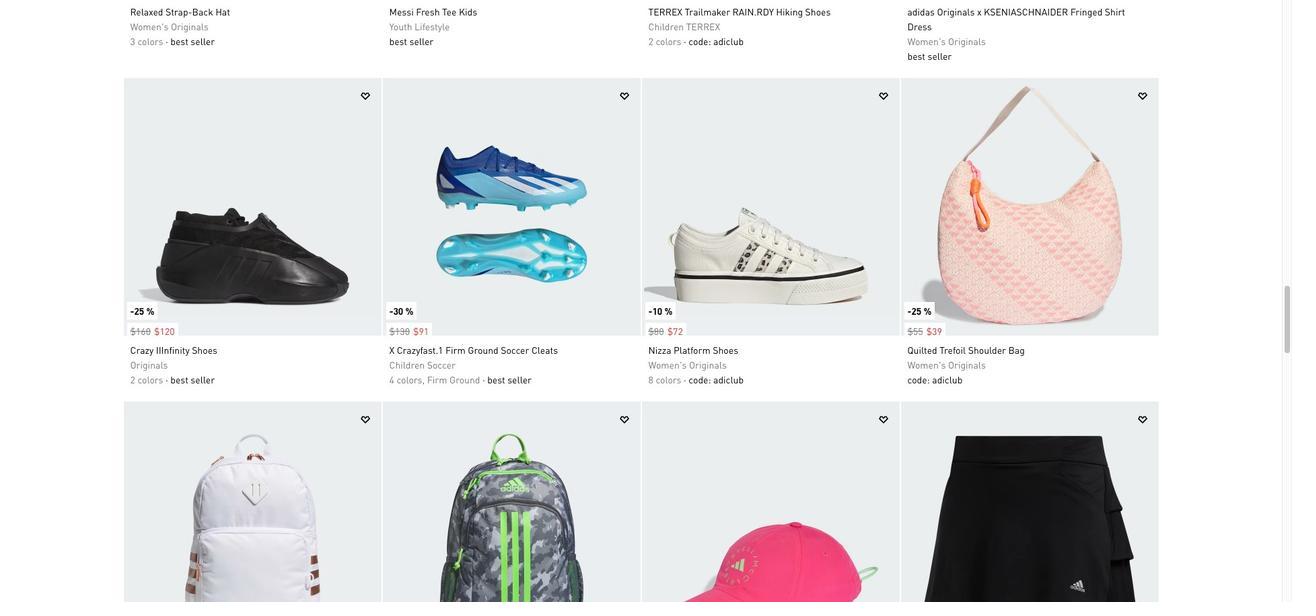 Task type: locate. For each thing, give the bounding box(es) containing it.
best inside relaxed strap-back hat women's originals 3 colors · best seller
[[171, 35, 188, 47]]

3 - from the left
[[649, 305, 653, 317]]

$120
[[154, 325, 175, 337]]

women's down relaxed
[[130, 20, 169, 32]]

originals inside relaxed strap-back hat women's originals 3 colors · best seller
[[171, 20, 209, 32]]

children soccer blue x crazyfast.1 firm ground soccer cleats image
[[383, 78, 641, 336]]

% for $91
[[406, 305, 414, 317]]

shoes right the platform
[[713, 344, 739, 356]]

firm right the crazyfast.1
[[446, 344, 466, 356]]

crazyfast.1
[[397, 344, 443, 356]]

1 vertical spatial firm
[[427, 374, 448, 386]]

code: down quilted
[[908, 374, 930, 386]]

0 horizontal spatial children
[[390, 359, 425, 371]]

0 horizontal spatial 2
[[130, 374, 135, 386]]

- for $160 $120
[[130, 305, 134, 317]]

1 horizontal spatial -25 %
[[908, 305, 932, 317]]

code: inside the terrex trailmaker rain.rdy hiking shoes children terrex 2 colors · code: adiclub
[[689, 35, 711, 47]]

% for $39
[[924, 305, 932, 317]]

% right 30
[[406, 305, 414, 317]]

best
[[171, 35, 188, 47], [390, 35, 407, 47], [908, 50, 926, 62], [171, 374, 188, 386], [488, 374, 506, 386]]

$130 $91
[[390, 325, 429, 337]]

code:
[[689, 35, 711, 47], [689, 374, 711, 386], [908, 374, 930, 386]]

1 vertical spatial 2
[[130, 374, 135, 386]]

1 % from the left
[[146, 305, 154, 317]]

women's down quilted
[[908, 359, 946, 371]]

shoes right hiking
[[806, 5, 831, 18]]

originals down the platform
[[689, 359, 727, 371]]

25 up $160
[[134, 305, 144, 317]]

10
[[653, 305, 663, 317]]

0 horizontal spatial soccer
[[427, 359, 456, 371]]

best inside messi fresh tee kids youth lifestyle best seller
[[390, 35, 407, 47]]

seller
[[191, 35, 215, 47], [410, 35, 434, 47], [928, 50, 952, 62], [191, 374, 215, 386], [508, 374, 532, 386]]

$80
[[649, 325, 664, 337]]

0 horizontal spatial shoes
[[192, 344, 218, 356]]

-25 % up $160
[[130, 305, 154, 317]]

code: down trailmaker
[[689, 35, 711, 47]]

shoes inside crazy iiinfinity shoes originals 2 colors · best seller
[[192, 344, 218, 356]]

% up $55 $39 in the right of the page
[[924, 305, 932, 317]]

2
[[649, 35, 654, 47], [130, 374, 135, 386]]

terrex down trailmaker
[[687, 20, 721, 32]]

soccer
[[501, 344, 530, 356], [427, 359, 456, 371]]

originals down crazy at the bottom of page
[[130, 359, 168, 371]]

4
[[390, 374, 395, 386]]

shoulder
[[969, 344, 1007, 356]]

3 % from the left
[[665, 305, 673, 317]]

% for $72
[[665, 305, 673, 317]]

colors
[[138, 35, 163, 47], [656, 35, 682, 47], [138, 374, 163, 386], [656, 374, 682, 386]]

-25 % up $55
[[908, 305, 932, 317]]

0 vertical spatial 2
[[649, 35, 654, 47]]

seller inside the adidas originals x kseniaschnaider fringed shirt dress women's originals best seller
[[928, 50, 952, 62]]

adiclub
[[714, 35, 744, 47], [714, 374, 744, 386], [933, 374, 963, 386]]

originals
[[938, 5, 975, 18], [171, 20, 209, 32], [949, 35, 986, 47], [130, 359, 168, 371], [689, 359, 727, 371], [949, 359, 986, 371]]

soccer left cleats
[[501, 344, 530, 356]]

25 up $55
[[912, 305, 922, 317]]

·
[[166, 35, 168, 47], [684, 35, 687, 47], [166, 374, 168, 386], [483, 374, 485, 386], [684, 374, 687, 386]]

- up $80
[[649, 305, 653, 317]]

2 -25 % from the left
[[908, 305, 932, 317]]

0 horizontal spatial 25
[[134, 305, 144, 317]]

women's down the nizza
[[649, 359, 687, 371]]

originals down trefoil
[[949, 359, 986, 371]]

1 horizontal spatial 25
[[912, 305, 922, 317]]

0 vertical spatial firm
[[446, 344, 466, 356]]

0 vertical spatial terrex
[[649, 5, 683, 18]]

0 vertical spatial children
[[649, 20, 684, 32]]

crazy iiinfinity shoes originals 2 colors · best seller
[[130, 344, 218, 386]]

terrex
[[649, 5, 683, 18], [687, 20, 721, 32]]

shoes inside the terrex trailmaker rain.rdy hiking shoes children terrex 2 colors · code: adiclub
[[806, 5, 831, 18]]

% right the 10
[[665, 305, 673, 317]]

- up $55
[[908, 305, 912, 317]]

$91
[[413, 325, 429, 337]]

$72
[[668, 325, 683, 337]]

25
[[134, 305, 144, 317], [912, 305, 922, 317]]

1 vertical spatial soccer
[[427, 359, 456, 371]]

adidas
[[908, 5, 935, 18]]

0 vertical spatial ground
[[468, 344, 499, 356]]

% up "$160 $120"
[[146, 305, 154, 317]]

1 horizontal spatial 2
[[649, 35, 654, 47]]

4 - from the left
[[908, 305, 912, 317]]

- up $160
[[130, 305, 134, 317]]

2 25 from the left
[[912, 305, 922, 317]]

code: down the platform
[[689, 374, 711, 386]]

ground left cleats
[[468, 344, 499, 356]]

soccer down the crazyfast.1
[[427, 359, 456, 371]]

kids
[[459, 5, 478, 18]]

kseniaschnaider
[[985, 5, 1069, 18]]

originals down x
[[949, 35, 986, 47]]

0 horizontal spatial -25 %
[[130, 305, 154, 317]]

$80 $72
[[649, 325, 683, 337]]

shoes
[[806, 5, 831, 18], [192, 344, 218, 356], [713, 344, 739, 356]]

fresh
[[416, 5, 440, 18]]

2 horizontal spatial shoes
[[806, 5, 831, 18]]

25 for $160
[[134, 305, 144, 317]]

crazy
[[130, 344, 154, 356]]

ground right "colors,"
[[450, 374, 480, 386]]

0 vertical spatial soccer
[[501, 344, 530, 356]]

%
[[146, 305, 154, 317], [406, 305, 414, 317], [665, 305, 673, 317], [924, 305, 932, 317]]

quilted trefoil shoulder bag women's originals code: adiclub
[[908, 344, 1025, 386]]

-
[[130, 305, 134, 317], [390, 305, 394, 317], [649, 305, 653, 317], [908, 305, 912, 317]]

terrex left trailmaker
[[649, 5, 683, 18]]

women's inside relaxed strap-back hat women's originals 3 colors · best seller
[[130, 20, 169, 32]]

platform
[[674, 344, 711, 356]]

- up $130 at the bottom of the page
[[390, 305, 394, 317]]

shoes inside nizza platform shoes women's originals 8 colors · code: adiclub
[[713, 344, 739, 356]]

1 horizontal spatial shoes
[[713, 344, 739, 356]]

$160 $120
[[130, 325, 175, 337]]

1 - from the left
[[130, 305, 134, 317]]

adiclub inside quilted trefoil shoulder bag women's originals code: adiclub
[[933, 374, 963, 386]]

originals down strap-
[[171, 20, 209, 32]]

1 vertical spatial terrex
[[687, 20, 721, 32]]

colors inside the terrex trailmaker rain.rdy hiking shoes children terrex 2 colors · code: adiclub
[[656, 35, 682, 47]]

1 horizontal spatial terrex
[[687, 20, 721, 32]]

-10 %
[[649, 305, 673, 317]]

lifestyle
[[415, 20, 450, 32]]

women's
[[130, 20, 169, 32], [908, 35, 946, 47], [649, 359, 687, 371], [908, 359, 946, 371]]

colors inside nizza platform shoes women's originals 8 colors · code: adiclub
[[656, 374, 682, 386]]

children
[[649, 20, 684, 32], [390, 359, 425, 371]]

x crazyfast.1 firm ground soccer cleats children soccer 4 colors, firm ground · best seller
[[390, 344, 558, 386]]

2 - from the left
[[390, 305, 394, 317]]

1 25 from the left
[[134, 305, 144, 317]]

rain.rdy
[[733, 5, 774, 18]]

women's down dress
[[908, 35, 946, 47]]

children inside x crazyfast.1 firm ground soccer cleats children soccer 4 colors, firm ground · best seller
[[390, 359, 425, 371]]

1 -25 % from the left
[[130, 305, 154, 317]]

1 vertical spatial children
[[390, 359, 425, 371]]

4 % from the left
[[924, 305, 932, 317]]

relaxed
[[130, 5, 163, 18]]

-30 %
[[390, 305, 414, 317]]

bag
[[1009, 344, 1025, 356]]

women's originals beige quilted trefoil shoulder bag image
[[901, 78, 1159, 336]]

nizza platform shoes women's originals 8 colors · code: adiclub
[[649, 344, 744, 386]]

1 horizontal spatial children
[[649, 20, 684, 32]]

- for $130 $91
[[390, 305, 394, 317]]

ground
[[468, 344, 499, 356], [450, 374, 480, 386]]

seller inside messi fresh tee kids youth lifestyle best seller
[[410, 35, 434, 47]]

colors inside crazy iiinfinity shoes originals 2 colors · best seller
[[138, 374, 163, 386]]

x
[[390, 344, 395, 356]]

2 inside the terrex trailmaker rain.rdy hiking shoes children terrex 2 colors · code: adiclub
[[649, 35, 654, 47]]

firm right "colors,"
[[427, 374, 448, 386]]

best inside crazy iiinfinity shoes originals 2 colors · best seller
[[171, 374, 188, 386]]

2 % from the left
[[406, 305, 414, 317]]

back
[[192, 5, 213, 18]]

firm
[[446, 344, 466, 356], [427, 374, 448, 386]]

- for $80 $72
[[649, 305, 653, 317]]

-25 %
[[130, 305, 154, 317], [908, 305, 932, 317]]

colors,
[[397, 374, 425, 386]]

fringed
[[1071, 5, 1103, 18]]

· inside nizza platform shoes women's originals 8 colors · code: adiclub
[[684, 374, 687, 386]]

shoes right iiinfinity at the bottom
[[192, 344, 218, 356]]



Task type: vqa. For each thing, say whether or not it's contained in the screenshot.
MEN
no



Task type: describe. For each thing, give the bounding box(es) containing it.
hiking
[[777, 5, 803, 18]]

children inside the terrex trailmaker rain.rdy hiking shoes children terrex 2 colors · code: adiclub
[[649, 20, 684, 32]]

youth training grey young bts creator backpack image
[[383, 402, 641, 603]]

adiclub inside the terrex trailmaker rain.rdy hiking shoes children terrex 2 colors · code: adiclub
[[714, 35, 744, 47]]

best inside the adidas originals x kseniaschnaider fringed shirt dress women's originals best seller
[[908, 50, 926, 62]]

% for $120
[[146, 305, 154, 317]]

3
[[130, 35, 135, 47]]

0 horizontal spatial terrex
[[649, 5, 683, 18]]

code: inside nizza platform shoes women's originals 8 colors · code: adiclub
[[689, 374, 711, 386]]

1 horizontal spatial soccer
[[501, 344, 530, 356]]

tee
[[442, 5, 457, 18]]

seller inside x crazyfast.1 firm ground soccer cleats children soccer 4 colors, firm ground · best seller
[[508, 374, 532, 386]]

shoes for nizza platform shoes women's originals 8 colors · code: adiclub
[[713, 344, 739, 356]]

$130
[[390, 325, 410, 337]]

relaxed strap-back hat women's originals 3 colors · best seller
[[130, 5, 230, 47]]

women's adidas by stella mccartney burgundy adidas by stella mccartney cap image
[[642, 402, 900, 603]]

seller inside relaxed strap-back hat women's originals 3 colors · best seller
[[191, 35, 215, 47]]

2 inside crazy iiinfinity shoes originals 2 colors · best seller
[[130, 374, 135, 386]]

women's inside the adidas originals x kseniaschnaider fringed shirt dress women's originals best seller
[[908, 35, 946, 47]]

trailmaker
[[685, 5, 731, 18]]

strap-
[[166, 5, 192, 18]]

originals black crazy iiinfinity shoes image
[[124, 78, 381, 336]]

kids training white classic 3-stripes backpack image
[[124, 402, 381, 603]]

originals inside quilted trefoil shoulder bag women's originals code: adiclub
[[949, 359, 986, 371]]

· inside x crazyfast.1 firm ground soccer cleats children soccer 4 colors, firm ground · best seller
[[483, 374, 485, 386]]

$39
[[927, 325, 943, 337]]

· inside the terrex trailmaker rain.rdy hiking shoes children terrex 2 colors · code: adiclub
[[684, 35, 687, 47]]

women's inside nizza platform shoes women's originals 8 colors · code: adiclub
[[649, 359, 687, 371]]

originals inside crazy iiinfinity shoes originals 2 colors · best seller
[[130, 359, 168, 371]]

30
[[394, 305, 404, 317]]

youth golf black ruffled skort image
[[901, 402, 1159, 603]]

8
[[649, 374, 654, 386]]

-25 % for $160
[[130, 305, 154, 317]]

iiinfinity
[[156, 344, 190, 356]]

seller inside crazy iiinfinity shoes originals 2 colors · best seller
[[191, 374, 215, 386]]

hat
[[216, 5, 230, 18]]

$55 $39
[[908, 325, 943, 337]]

· inside relaxed strap-back hat women's originals 3 colors · best seller
[[166, 35, 168, 47]]

terrex trailmaker rain.rdy hiking shoes children terrex 2 colors · code: adiclub
[[649, 5, 831, 47]]

x
[[978, 5, 982, 18]]

women's inside quilted trefoil shoulder bag women's originals code: adiclub
[[908, 359, 946, 371]]

messi fresh tee kids youth lifestyle best seller
[[390, 5, 478, 47]]

adiclub inside nizza platform shoes women's originals 8 colors · code: adiclub
[[714, 374, 744, 386]]

cleats
[[532, 344, 558, 356]]

-25 % for $55
[[908, 305, 932, 317]]

adidas originals x kseniaschnaider fringed shirt dress women's originals best seller
[[908, 5, 1126, 62]]

best inside x crazyfast.1 firm ground soccer cleats children soccer 4 colors, firm ground · best seller
[[488, 374, 506, 386]]

colors inside relaxed strap-back hat women's originals 3 colors · best seller
[[138, 35, 163, 47]]

trefoil
[[940, 344, 966, 356]]

women's originals white nizza platform shoes image
[[642, 78, 900, 336]]

originals inside nizza platform shoes women's originals 8 colors · code: adiclub
[[689, 359, 727, 371]]

messi
[[390, 5, 414, 18]]

dress
[[908, 20, 932, 32]]

25 for $55
[[912, 305, 922, 317]]

nizza
[[649, 344, 672, 356]]

quilted
[[908, 344, 938, 356]]

shoes for crazy iiinfinity shoes originals 2 colors · best seller
[[192, 344, 218, 356]]

youth
[[390, 20, 413, 32]]

- for $55 $39
[[908, 305, 912, 317]]

code: inside quilted trefoil shoulder bag women's originals code: adiclub
[[908, 374, 930, 386]]

shirt
[[1106, 5, 1126, 18]]

$55
[[908, 325, 924, 337]]

$160
[[130, 325, 151, 337]]

· inside crazy iiinfinity shoes originals 2 colors · best seller
[[166, 374, 168, 386]]

1 vertical spatial ground
[[450, 374, 480, 386]]

originals left x
[[938, 5, 975, 18]]



